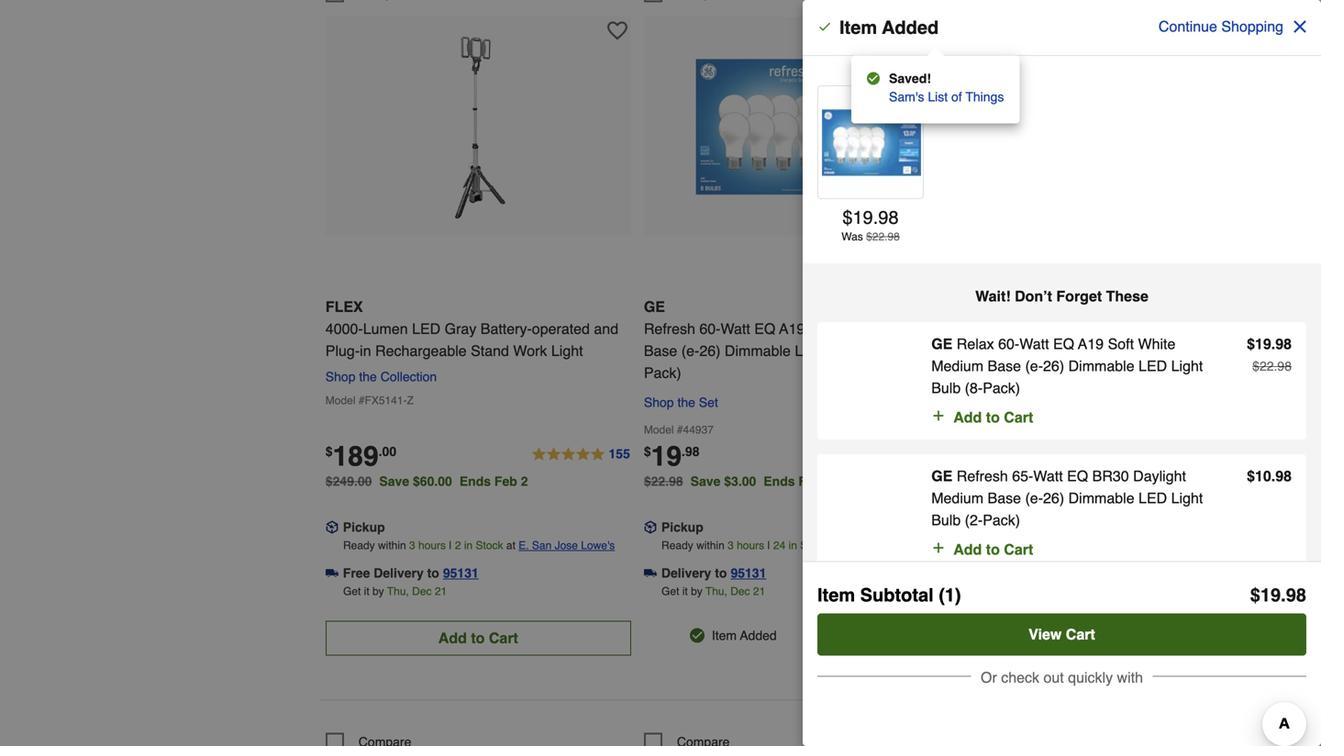 Task type: locate. For each thing, give the bounding box(es) containing it.
light inside the "ge refresh 60-watt eq a19 daylight medium base (e-26) dimmable led light bulb (8- pack)"
[[828, 342, 860, 359]]

lowe's up subtotal at bottom right
[[906, 539, 940, 552]]

model for refresh 60-watt eq a19 daylight medium base (e-26) dimmable led light bulb (8- pack)
[[644, 423, 674, 436]]

# down shop the collection
[[359, 394, 365, 407]]

1 horizontal spatial #
[[677, 423, 683, 436]]

e. san jose lowe's button up item subtotal (1)
[[843, 536, 940, 555]]

pack) up shop the set link
[[644, 364, 682, 381]]

4.5 stars image containing 7
[[1182, 444, 1268, 466]]

thu, down the 'free delivery to 95131' at the left bottom of page
[[387, 585, 409, 598]]

model up $ 19 .98
[[644, 423, 674, 436]]

pack) inside the "ge refresh 60-watt eq a19 daylight medium base (e-26) dimmable led light bulb (8- pack)"
[[644, 364, 682, 381]]

$288.84 save $30.72 ends jan 3
[[963, 474, 1165, 489]]

(e- inside relax 60-watt eq a19 soft white medium base (e-26) dimmable led light bulb (8-pack)
[[1026, 358, 1044, 374]]

(8- inside the "ge refresh 60-watt eq a19 daylight medium base (e-26) dimmable led light bulb (8- pack)"
[[897, 342, 915, 359]]

0 horizontal spatial #
[[359, 394, 365, 407]]

ready up delivery to 95131
[[662, 539, 694, 552]]

1 horizontal spatial get it by thu, dec 21
[[662, 585, 766, 598]]

continue shopping
[[1159, 18, 1284, 35]]

jose right at
[[555, 539, 578, 552]]

2 left at
[[455, 539, 461, 552]]

item right checkmark image
[[840, 17, 878, 38]]

3 right jan
[[1157, 474, 1165, 489]]

ends feb 2 element
[[460, 474, 536, 489], [764, 474, 840, 489]]

added
[[882, 17, 939, 38], [740, 628, 777, 643]]

0 vertical spatial refresh
[[644, 320, 696, 337]]

3
[[1157, 474, 1165, 489], [409, 539, 416, 552], [728, 539, 734, 552]]

item
[[840, 17, 878, 38], [818, 585, 856, 606], [712, 628, 737, 643]]

95131 down ready within 3 hours | 24 in stock
[[731, 566, 767, 580]]

$30.72
[[1050, 474, 1089, 489]]

1 thu, from the left
[[387, 585, 409, 598]]

ends for 258
[[1097, 474, 1128, 489]]

watt for medium
[[1020, 335, 1050, 352]]

relax 60-watt eq a19 soft white medium base (e-26) dimmable led light bulb (8-pack)
[[932, 335, 1204, 397]]

savings save $30.72 element
[[1017, 474, 1172, 489]]

uncle
[[1010, 324, 1050, 341]]

7
[[1260, 446, 1268, 461]]

truck filled image for free
[[326, 567, 339, 580]]

dimmable
[[725, 342, 791, 359], [1069, 358, 1135, 374], [1069, 490, 1135, 507]]

2 95131 button from the left
[[731, 564, 767, 582]]

get it by thu, dec 21 down delivery to 95131
[[662, 585, 766, 598]]

0 horizontal spatial item added
[[712, 628, 777, 643]]

2 pickup from the left
[[662, 520, 704, 534]]

1 horizontal spatial model
[[644, 423, 674, 436]]

60- up set on the right of the page
[[700, 320, 721, 337]]

light
[[552, 342, 583, 359], [828, 342, 860, 359], [1172, 358, 1204, 374], [963, 368, 995, 385], [1172, 490, 1204, 507]]

1 horizontal spatial 95131 button
[[731, 564, 767, 582]]

0 horizontal spatial delivery
[[374, 566, 424, 580]]

shop the collection link
[[326, 369, 444, 384]]

with inside parrot uncle 60-in satin nickel led indoor ceiling fan with light remote (8-blade)
[[1238, 346, 1264, 363]]

# for 4000-lumen led gray battery-operated and plug-in rechargeable stand work light
[[359, 394, 365, 407]]

parrot
[[963, 324, 1006, 341]]

ready down "(2-"
[[980, 539, 1012, 552]]

ends
[[460, 474, 491, 489], [764, 474, 795, 489], [1097, 474, 1128, 489]]

blade)
[[1072, 368, 1115, 385]]

light inside relax 60-watt eq a19 soft white medium base (e-26) dimmable led light bulb (8-pack)
[[1172, 358, 1204, 374]]

within up delivery to 95131
[[697, 539, 725, 552]]

1 ready from the left
[[343, 539, 375, 552]]

1 horizontal spatial heart outline image
[[1245, 20, 1265, 41]]

2 horizontal spatial #
[[996, 398, 1002, 411]]

was price $288.84 element
[[963, 469, 1017, 489]]

add
[[954, 409, 982, 426], [954, 541, 982, 558], [439, 629, 467, 646], [1076, 629, 1104, 646]]

in inside "flex 4000-lumen led gray battery-operated and plug-in rechargeable stand work light"
[[360, 342, 371, 359]]

2 pickup image from the left
[[963, 521, 976, 534]]

0 horizontal spatial heart outline image
[[607, 20, 628, 41]]

by down delivery to 95131
[[691, 585, 703, 598]]

dec
[[1054, 539, 1074, 552], [412, 585, 432, 598], [731, 585, 750, 598]]

truck filled image left the "free"
[[326, 567, 339, 580]]

1 horizontal spatial 95131
[[731, 566, 767, 580]]

pickup for free
[[343, 520, 385, 534]]

$60.00
[[413, 474, 452, 489]]

heart filled image
[[926, 20, 946, 41]]

1 horizontal spatial delivery
[[662, 566, 712, 580]]

2 up ready within 3 hours | 2 in stock at e. san jose lowe's
[[521, 474, 528, 489]]

stock for 2
[[476, 539, 503, 552]]

pack) for 60-
[[983, 380, 1021, 397]]

ready within 3 hours | 2 in stock at e. san jose lowe's
[[343, 539, 615, 552]]

#
[[359, 394, 365, 407], [996, 398, 1002, 411], [677, 423, 683, 436]]

base down relax
[[988, 358, 1022, 374]]

(8- inside relax 60-watt eq a19 soft white medium base (e-26) dimmable led light bulb (8-pack)
[[965, 380, 983, 397]]

model # fx5141-z
[[326, 394, 414, 407]]

1 horizontal spatial ready
[[662, 539, 694, 552]]

thu,
[[387, 585, 409, 598], [706, 585, 728, 598]]

model right plus image
[[963, 398, 993, 411]]

0 horizontal spatial added
[[740, 628, 777, 643]]

2 horizontal spatial ends
[[1097, 474, 1128, 489]]

these
[[1107, 288, 1149, 305]]

2 within from the left
[[697, 539, 725, 552]]

2 4.5 stars image from the left
[[1182, 444, 1268, 466]]

save down .00
[[379, 474, 409, 489]]

eq inside refresh 65-watt eq br30 daylight medium base (e-26) dimmable led light bulb (2-pack)
[[1068, 468, 1089, 485]]

watt inside the "ge refresh 60-watt eq a19 daylight medium base (e-26) dimmable led light bulb (8- pack)"
[[721, 320, 751, 337]]

save down .12
[[1017, 474, 1047, 489]]

watt inside refresh 65-watt eq br30 daylight medium base (e-26) dimmable led light bulb (2-pack)
[[1034, 468, 1063, 485]]

item added right yes image
[[712, 628, 777, 643]]

add right plus icon
[[954, 541, 982, 558]]

1 horizontal spatial feb
[[799, 474, 822, 489]]

bulb inside refresh 65-watt eq br30 daylight medium base (e-26) dimmable led light bulb (2-pack)
[[932, 512, 961, 529]]

it down the "free"
[[364, 585, 370, 598]]

parrot uncle 60-in satin nickel led indoor ceiling fan with light remote (8-blade)
[[963, 324, 1264, 385]]

60- right relax
[[999, 335, 1020, 352]]

bulb inside the "ge refresh 60-watt eq a19 daylight medium base (e-26) dimmable led light bulb (8- pack)"
[[864, 342, 893, 359]]

the left set on the right of the page
[[678, 395, 696, 410]]

checkmark image
[[818, 19, 833, 34]]

$249.00
[[326, 474, 372, 489]]

get down the "free"
[[343, 585, 361, 598]]

26) for eq
[[1044, 358, 1065, 374]]

1 ends from the left
[[460, 474, 491, 489]]

dec down the 'free delivery to 95131' at the left bottom of page
[[412, 585, 432, 598]]

2 jose from the left
[[880, 539, 903, 552]]

san up item subtotal (1)
[[857, 539, 877, 552]]

dimmable inside refresh 65-watt eq br30 daylight medium base (e-26) dimmable led light bulb (2-pack)
[[1069, 490, 1135, 507]]

it for free
[[364, 585, 370, 598]]

1 horizontal spatial shop
[[644, 395, 674, 410]]

0 vertical spatial medium
[[867, 320, 919, 337]]

# down remote
[[996, 398, 1002, 411]]

it down delivery to 95131
[[683, 585, 688, 598]]

truck filled image down pickup image
[[644, 567, 657, 580]]

26) down "$288.84 save $30.72 ends jan 3" at the bottom
[[1044, 490, 1065, 507]]

0 horizontal spatial 21
[[435, 585, 447, 598]]

2 vertical spatial ge
[[932, 468, 953, 485]]

60- inside the "ge refresh 60-watt eq a19 daylight medium base (e-26) dimmable led light bulb (8- pack)"
[[700, 320, 721, 337]]

delivery up yes image
[[662, 566, 712, 580]]

60- inside parrot uncle 60-in satin nickel led indoor ceiling fan with light remote (8-blade)
[[963, 346, 984, 363]]

2 it from the left
[[683, 585, 688, 598]]

bulb inside relax 60-watt eq a19 soft white medium base (e-26) dimmable led light bulb (8-pack)
[[932, 380, 961, 397]]

shop down plug-
[[326, 369, 356, 384]]

hours left 24
[[737, 539, 765, 552]]

21 for 95131
[[753, 585, 766, 598]]

1 horizontal spatial refresh
[[957, 468, 1009, 485]]

shop
[[326, 369, 356, 384], [644, 395, 674, 410]]

1 95131 button from the left
[[443, 564, 479, 582]]

ends feb 2 element for 19
[[764, 474, 840, 489]]

0 horizontal spatial feb
[[495, 474, 518, 489]]

$ inside $ 19 .98
[[644, 444, 651, 459]]

add down the 'free delivery to 95131' at the left bottom of page
[[439, 629, 467, 646]]

1 get it by thu, dec 21 from the left
[[343, 585, 447, 598]]

0 horizontal spatial ready
[[343, 539, 375, 552]]

with right "quickly"
[[1118, 669, 1144, 686]]

19 inside $ 19 . 98 $ 22 . 98
[[1256, 335, 1272, 352]]

item added up the check circle filled icon
[[840, 17, 939, 38]]

1 horizontal spatial ends
[[764, 474, 795, 489]]

0 horizontal spatial shop
[[326, 369, 356, 384]]

product image
[[822, 94, 922, 193]]

feb for 189
[[495, 474, 518, 489]]

(e- inside the "ge refresh 60-watt eq a19 daylight medium base (e-26) dimmable led light bulb (8- pack)"
[[682, 342, 700, 359]]

added up saved!
[[882, 17, 939, 38]]

0 horizontal spatial thu,
[[387, 585, 409, 598]]

heart outline image
[[607, 20, 628, 41], [1245, 20, 1265, 41]]

pickup right pickup image
[[662, 520, 704, 534]]

with right fan
[[1238, 346, 1264, 363]]

2 lowe's from the left
[[906, 539, 940, 552]]

ends feb 2 element right $3.00
[[764, 474, 840, 489]]

1 horizontal spatial item added
[[840, 17, 939, 38]]

22 right was in the right of the page
[[873, 230, 885, 243]]

pack) inside relax 60-watt eq a19 soft white medium base (e-26) dimmable led light bulb (8-pack)
[[983, 380, 1021, 397]]

4.5 stars image up 10
[[1182, 444, 1268, 466]]

1 vertical spatial item added
[[712, 628, 777, 643]]

of
[[952, 89, 963, 104]]

0 horizontal spatial ends
[[460, 474, 491, 489]]

21
[[435, 585, 447, 598], [753, 585, 766, 598]]

medium inside relax 60-watt eq a19 soft white medium base (e-26) dimmable led light bulb (8-pack)
[[932, 358, 984, 374]]

2 truck filled image from the left
[[644, 567, 657, 580]]

the for (e-
[[678, 395, 696, 410]]

medium down relax
[[932, 358, 984, 374]]

base for 60-
[[988, 358, 1022, 374]]

light inside parrot uncle 60-in satin nickel led indoor ceiling fan with light remote (8-blade)
[[963, 368, 995, 385]]

1 delivery from the left
[[374, 566, 424, 580]]

savings save $3.00 element
[[691, 474, 840, 489]]

26) inside relax 60-watt eq a19 soft white medium base (e-26) dimmable led light bulb (8-pack)
[[1044, 358, 1065, 374]]

60- for refresh
[[700, 320, 721, 337]]

1 horizontal spatial added
[[882, 17, 939, 38]]

refresh inside the "ge refresh 60-watt eq a19 daylight medium base (e-26) dimmable led light bulb (8- pack)"
[[644, 320, 696, 337]]

truck filled image
[[326, 567, 339, 580], [644, 567, 657, 580]]

4.5 stars image for 19
[[850, 444, 950, 466]]

lowe's right at
[[581, 539, 615, 552]]

1 21 from the left
[[435, 585, 447, 598]]

(e- down uncle
[[1026, 358, 1044, 374]]

base up shop the set link
[[644, 342, 678, 359]]

by down the 'free delivery to 95131' at the left bottom of page
[[373, 585, 384, 598]]

26) up set on the right of the page
[[700, 342, 721, 359]]

1 horizontal spatial lowe's
[[906, 539, 940, 552]]

2 get it by thu, dec 21 from the left
[[662, 585, 766, 598]]

ready within 3 hours | 24 in stock
[[662, 539, 828, 552]]

save
[[379, 474, 409, 489], [691, 474, 721, 489], [1017, 474, 1047, 489]]

1 horizontal spatial it
[[683, 585, 688, 598]]

1 feb from the left
[[495, 474, 518, 489]]

1 horizontal spatial san
[[857, 539, 877, 552]]

(e- up shop the set
[[682, 342, 700, 359]]

3 for ready within 3 hours | 2 in stock at e. san jose lowe's
[[409, 539, 416, 552]]

1 horizontal spatial e. san jose lowe's button
[[843, 536, 940, 555]]

within for ready within 3 hours | 2 in stock at e. san jose lowe's
[[378, 539, 406, 552]]

ends feb 2 element right '$60.00'
[[460, 474, 536, 489]]

1 horizontal spatial 60-
[[963, 346, 984, 363]]

2 san from the left
[[857, 539, 877, 552]]

0 horizontal spatial truck filled image
[[326, 567, 339, 580]]

21 down ready within 3 hours | 24 in stock
[[753, 585, 766, 598]]

0 vertical spatial added
[[882, 17, 939, 38]]

(8- down the nickel
[[1054, 368, 1072, 385]]

thu, for delivery
[[387, 585, 409, 598]]

1 hours from the left
[[419, 539, 446, 552]]

1 vertical spatial refresh
[[957, 468, 1009, 485]]

1 get from the left
[[343, 585, 361, 598]]

get
[[343, 585, 361, 598], [662, 585, 680, 598]]

0 vertical spatial bulb
[[864, 342, 893, 359]]

1 horizontal spatial daylight
[[1134, 468, 1187, 485]]

pack) up ready by tue, dec 26
[[983, 512, 1021, 529]]

savings save $60.00 element
[[379, 474, 536, 489]]

a19 inside relax 60-watt eq a19 soft white medium base (e-26) dimmable led light bulb (8-pack)
[[1079, 335, 1104, 352]]

led inside relax 60-watt eq a19 soft white medium base (e-26) dimmable led light bulb (8-pack)
[[1139, 358, 1168, 374]]

65-
[[1013, 468, 1034, 485]]

1 horizontal spatial dec
[[731, 585, 750, 598]]

3 up the 'free delivery to 95131' at the left bottom of page
[[409, 539, 416, 552]]

stock right 24
[[801, 539, 828, 552]]

ge for relax 60-watt eq a19 soft white medium base (e-26) dimmable led light bulb (8-pack)
[[932, 335, 953, 352]]

2 horizontal spatial 2
[[825, 474, 832, 489]]

1 heart outline image from the left
[[607, 20, 628, 41]]

2 stock from the left
[[801, 539, 828, 552]]

sponsored
[[963, 298, 1025, 312]]

e. right at
[[519, 539, 529, 552]]

watt
[[721, 320, 751, 337], [1020, 335, 1050, 352], [1034, 468, 1063, 485]]

1 vertical spatial medium
[[932, 358, 984, 374]]

in down lumen
[[360, 342, 371, 359]]

$22.98 save $3.00 ends feb 2
[[644, 474, 832, 489]]

eq inside the "ge refresh 60-watt eq a19 daylight medium base (e-26) dimmable led light bulb (8- pack)"
[[755, 320, 776, 337]]

ends for 19
[[764, 474, 795, 489]]

# for refresh 60-watt eq a19 daylight medium base (e-26) dimmable led light bulb (8- pack)
[[677, 423, 683, 436]]

1 95131 from the left
[[443, 566, 479, 580]]

1 pickup image from the left
[[326, 521, 339, 534]]

pack) for refresh
[[644, 364, 682, 381]]

light for white
[[1172, 358, 1204, 374]]

1 it from the left
[[364, 585, 370, 598]]

2 thu, from the left
[[706, 585, 728, 598]]

1 horizontal spatial 22
[[1260, 359, 1274, 374]]

led
[[412, 320, 441, 337], [795, 342, 824, 359], [1081, 346, 1110, 363], [1139, 358, 1168, 374], [1139, 490, 1168, 507]]

1 stock from the left
[[476, 539, 503, 552]]

hours up the 'free delivery to 95131' at the left bottom of page
[[419, 539, 446, 552]]

1 save from the left
[[379, 474, 409, 489]]

$ 19 .98
[[644, 440, 700, 472]]

0 vertical spatial with
[[1238, 346, 1264, 363]]

1 truck filled image from the left
[[326, 567, 339, 580]]

base down 'was price $288.84' element
[[988, 490, 1022, 507]]

led inside the "ge refresh 60-watt eq a19 daylight medium base (e-26) dimmable led light bulb (8- pack)"
[[795, 342, 824, 359]]

3 ready from the left
[[980, 539, 1012, 552]]

feb up at
[[495, 474, 518, 489]]

bulb
[[864, 342, 893, 359], [932, 380, 961, 397], [932, 512, 961, 529]]

1 horizontal spatial 21
[[753, 585, 766, 598]]

refresh
[[644, 320, 696, 337], [957, 468, 1009, 485]]

98
[[879, 207, 899, 228], [888, 230, 900, 243], [1276, 335, 1292, 352], [1278, 359, 1292, 374], [1276, 468, 1292, 485], [1287, 585, 1307, 606]]

0 horizontal spatial within
[[378, 539, 406, 552]]

sam's list of things link
[[889, 86, 1004, 108]]

2 hours from the left
[[737, 539, 765, 552]]

0 horizontal spatial 22
[[873, 230, 885, 243]]

hours for 2
[[419, 539, 446, 552]]

feb for 19
[[799, 474, 822, 489]]

4.5 stars image down plus image
[[850, 444, 950, 466]]

2 save from the left
[[691, 474, 721, 489]]

| left 24
[[768, 539, 771, 552]]

hours for 24
[[737, 539, 765, 552]]

added right yes image
[[740, 628, 777, 643]]

was
[[842, 230, 863, 243]]

2 get from the left
[[662, 585, 680, 598]]

0 horizontal spatial 3
[[409, 539, 416, 552]]

95131 button down ready within 3 hours | 24 in stock
[[731, 564, 767, 582]]

1 horizontal spatial pickup image
[[963, 521, 976, 534]]

2 ends feb 2 element from the left
[[764, 474, 840, 489]]

1 horizontal spatial pickup
[[662, 520, 704, 534]]

dec down delivery to 95131
[[731, 585, 750, 598]]

0 horizontal spatial it
[[364, 585, 370, 598]]

2 ready from the left
[[662, 539, 694, 552]]

(e- down 65- on the right of page
[[1026, 490, 1044, 507]]

1 horizontal spatial 3
[[728, 539, 734, 552]]

4.5 stars image containing 416
[[850, 444, 950, 466]]

ge
[[644, 298, 665, 315], [932, 335, 953, 352], [932, 468, 953, 485]]

0 horizontal spatial the
[[359, 369, 377, 384]]

dimmable inside the "ge refresh 60-watt eq a19 daylight medium base (e-26) dimmable led light bulb (8- pack)"
[[725, 342, 791, 359]]

pickup image for at
[[326, 521, 339, 534]]

pickup image
[[326, 521, 339, 534], [963, 521, 976, 534]]

60-
[[700, 320, 721, 337], [999, 335, 1020, 352], [963, 346, 984, 363]]

shop the collection
[[326, 369, 437, 384]]

0 horizontal spatial san
[[532, 539, 552, 552]]

0 horizontal spatial get
[[343, 585, 361, 598]]

0 horizontal spatial e.
[[519, 539, 529, 552]]

4.5 stars image
[[850, 444, 950, 466], [1182, 444, 1268, 466]]

# up .98
[[677, 423, 683, 436]]

get it by thu, dec 21 down the 'free delivery to 95131' at the left bottom of page
[[343, 585, 447, 598]]

0 horizontal spatial 95131
[[443, 566, 479, 580]]

3 ends from the left
[[1097, 474, 1128, 489]]

by
[[1015, 539, 1027, 552], [373, 585, 384, 598], [691, 585, 703, 598]]

0 horizontal spatial $ 19 . 98
[[843, 207, 899, 228]]

1 horizontal spatial thu,
[[706, 585, 728, 598]]

4.5 stars image for 258
[[1182, 444, 1268, 466]]

(e-
[[682, 342, 700, 359], [1026, 358, 1044, 374], [1026, 490, 1044, 507]]

pickup up the "free"
[[343, 520, 385, 534]]

model
[[326, 394, 356, 407], [963, 398, 993, 411], [644, 423, 674, 436]]

(8- down relax
[[965, 380, 983, 397]]

add to cart button
[[932, 407, 1034, 429], [932, 539, 1034, 561], [326, 621, 631, 656], [963, 621, 1268, 656]]

.00
[[379, 444, 397, 459]]

1 horizontal spatial a19
[[1079, 335, 1104, 352]]

26) for watt
[[700, 342, 721, 359]]

1 within from the left
[[378, 539, 406, 552]]

lowe's inside button
[[906, 539, 940, 552]]

1 horizontal spatial (8-
[[965, 380, 983, 397]]

ready up the "free"
[[343, 539, 375, 552]]

shop for 4000-lumen led gray battery-operated and plug-in rechargeable stand work light
[[326, 369, 356, 384]]

base inside the "ge refresh 60-watt eq a19 daylight medium base (e-26) dimmable led light bulb (8- pack)"
[[644, 342, 678, 359]]

0 horizontal spatial 95131 button
[[443, 564, 479, 582]]

2 horizontal spatial save
[[1017, 474, 1047, 489]]

0 vertical spatial item added
[[840, 17, 939, 38]]

1 | from the left
[[449, 539, 452, 552]]

1 4.5 stars image from the left
[[850, 444, 950, 466]]

$ 22 . 98
[[867, 230, 900, 243]]

out
[[1044, 669, 1064, 686]]

pickup image down '$288.84'
[[963, 521, 976, 534]]

item right yes image
[[712, 628, 737, 643]]

2 horizontal spatial pickup
[[980, 520, 1022, 534]]

pickup up ready by tue, dec 26
[[980, 520, 1022, 534]]

pack)
[[644, 364, 682, 381], [983, 380, 1021, 397], [983, 512, 1021, 529]]

0 horizontal spatial ends feb 2 element
[[460, 474, 536, 489]]

$288.84
[[963, 474, 1009, 489]]

dimmable inside relax 60-watt eq a19 soft white medium base (e-26) dimmable led light bulb (8-pack)
[[1069, 358, 1135, 374]]

ends jan 3 element
[[1097, 474, 1172, 489]]

dimmable for eq
[[725, 342, 791, 359]]

0 horizontal spatial stock
[[476, 539, 503, 552]]

add to cart
[[954, 409, 1034, 426], [954, 541, 1034, 558], [439, 629, 518, 646], [1076, 629, 1156, 646]]

actual price $258.12 element
[[963, 440, 1034, 472]]

operated
[[532, 320, 590, 337]]

within up the 'free delivery to 95131' at the left bottom of page
[[378, 539, 406, 552]]

1 ends feb 2 element from the left
[[460, 474, 536, 489]]

1 vertical spatial added
[[740, 628, 777, 643]]

0 vertical spatial 22
[[873, 230, 885, 243]]

2 ends from the left
[[764, 474, 795, 489]]

(8- left relax
[[897, 342, 915, 359]]

0 horizontal spatial a19
[[780, 320, 805, 337]]

get down delivery to 95131
[[662, 585, 680, 598]]

model # 44937
[[644, 423, 714, 436]]

26) inside the "ge refresh 60-watt eq a19 daylight medium base (e-26) dimmable led light bulb (8- pack)"
[[700, 342, 721, 359]]

26) right satin
[[1044, 358, 1065, 374]]

pickup image down $249.00
[[326, 521, 339, 534]]

0 horizontal spatial pickup
[[343, 520, 385, 534]]

1 vertical spatial shop
[[644, 395, 674, 410]]

95131 down ready within 3 hours | 2 in stock at e. san jose lowe's
[[443, 566, 479, 580]]

3 save from the left
[[1017, 474, 1047, 489]]

0 vertical spatial the
[[359, 369, 377, 384]]

2 vertical spatial medium
[[932, 490, 984, 507]]

san
[[532, 539, 552, 552], [857, 539, 877, 552]]

view cart
[[1029, 626, 1096, 643]]

watt inside relax 60-watt eq a19 soft white medium base (e-26) dimmable led light bulb (8-pack)
[[1020, 335, 1050, 352]]

shop for refresh 60-watt eq a19 daylight medium base (e-26) dimmable led light bulb (8- pack)
[[644, 395, 674, 410]]

2 feb from the left
[[799, 474, 822, 489]]

2 vertical spatial bulb
[[932, 512, 961, 529]]

0 horizontal spatial jose
[[555, 539, 578, 552]]

jose left plus icon
[[880, 539, 903, 552]]

0 vertical spatial daylight
[[809, 320, 862, 337]]

ready for ready within 3 hours | 24 in stock
[[662, 539, 694, 552]]

ends right $3.00
[[764, 474, 795, 489]]

shop inside shop the set link
[[644, 395, 674, 410]]

5013024893 element
[[326, 0, 412, 2]]

2 right $3.00
[[825, 474, 832, 489]]

ends feb 2 element for 189
[[460, 474, 536, 489]]

|
[[449, 539, 452, 552], [768, 539, 771, 552]]

1 pickup from the left
[[343, 520, 385, 534]]

0 vertical spatial shop
[[326, 369, 356, 384]]

gray
[[445, 320, 477, 337]]

60- down parrot
[[963, 346, 984, 363]]

light for daylight
[[828, 342, 860, 359]]

save down .98
[[691, 474, 721, 489]]

medium left relax
[[867, 320, 919, 337]]

lowe's
[[581, 539, 615, 552], [906, 539, 940, 552]]

2 horizontal spatial ready
[[980, 539, 1012, 552]]

1 horizontal spatial ends feb 2 element
[[764, 474, 840, 489]]

2 21 from the left
[[753, 585, 766, 598]]

0 horizontal spatial refresh
[[644, 320, 696, 337]]

medium up "(2-"
[[932, 490, 984, 507]]

item added
[[840, 17, 939, 38], [712, 628, 777, 643]]

1 horizontal spatial the
[[678, 395, 696, 410]]

nickel
[[1037, 346, 1077, 363]]

0 horizontal spatial dec
[[412, 585, 432, 598]]

continue shopping button
[[1147, 6, 1322, 48]]

1 vertical spatial 22
[[1260, 359, 1274, 374]]

gold image
[[1055, 240, 1090, 275]]

0 horizontal spatial model
[[326, 394, 356, 407]]

light inside "flex 4000-lumen led gray battery-operated and plug-in rechargeable stand work light"
[[552, 342, 583, 359]]

shop up model # 44937
[[644, 395, 674, 410]]

2 | from the left
[[768, 539, 771, 552]]

1 e. san jose lowe's button from the left
[[519, 536, 615, 555]]

21 down the 'free delivery to 95131' at the left bottom of page
[[435, 585, 447, 598]]

0 horizontal spatial daylight
[[809, 320, 862, 337]]

medium inside the "ge refresh 60-watt eq a19 daylight medium base (e-26) dimmable led light bulb (8- pack)"
[[867, 320, 919, 337]]

save for 19
[[691, 474, 721, 489]]

ends right '$60.00'
[[460, 474, 491, 489]]

to
[[986, 409, 1000, 426], [986, 541, 1000, 558], [427, 566, 440, 580], [715, 566, 727, 580], [471, 629, 485, 646], [1108, 629, 1122, 646]]

1 horizontal spatial truck filled image
[[644, 567, 657, 580]]

1 jose from the left
[[555, 539, 578, 552]]

delivery
[[374, 566, 424, 580], [662, 566, 712, 580]]

0 horizontal spatial e. san jose lowe's button
[[519, 536, 615, 555]]

it
[[364, 585, 370, 598], [683, 585, 688, 598]]

e. up item subtotal (1)
[[843, 539, 854, 552]]

1 horizontal spatial e.
[[843, 539, 854, 552]]

e.
[[519, 539, 529, 552], [843, 539, 854, 552]]

light for operated
[[552, 342, 583, 359]]

base inside relax 60-watt eq a19 soft white medium base (e-26) dimmable led light bulb (8-pack)
[[988, 358, 1022, 374]]

22 right fan
[[1260, 359, 1274, 374]]

eq inside relax 60-watt eq a19 soft white medium base (e-26) dimmable led light bulb (8-pack)
[[1054, 335, 1075, 352]]



Task type: describe. For each thing, give the bounding box(es) containing it.
1000444975 element
[[644, 0, 730, 2]]

bulb for ge refresh 60-watt eq a19 daylight medium base (e-26) dimmable led light bulb (8- pack)
[[864, 342, 893, 359]]

ready for ready by tue, dec 26
[[980, 539, 1012, 552]]

in inside parrot uncle 60-in satin nickel led indoor ceiling fan with light remote (8-blade)
[[984, 346, 995, 363]]

.98
[[682, 444, 700, 459]]

2 for 189
[[521, 474, 528, 489]]

7 button
[[1182, 444, 1268, 466]]

3 pickup from the left
[[980, 520, 1022, 534]]

continue
[[1159, 18, 1218, 35]]

led inside parrot uncle 60-in satin nickel led indoor ceiling fan with light remote (8-blade)
[[1081, 346, 1110, 363]]

it for delivery
[[683, 585, 688, 598]]

or
[[981, 669, 998, 686]]

list
[[928, 89, 948, 104]]

subtotal
[[861, 585, 934, 606]]

5 stars image
[[531, 444, 631, 466]]

| for 2
[[449, 539, 452, 552]]

ge for refresh 65-watt eq br30 daylight medium base (e-26) dimmable led light bulb (2-pack)
[[932, 468, 953, 485]]

wait! don't forget these
[[976, 288, 1149, 305]]

was price $249.00 element
[[326, 469, 379, 489]]

satin nickel image
[[967, 240, 1002, 275]]

95131 button for delivery to 95131
[[731, 564, 767, 582]]

1 san from the left
[[532, 539, 552, 552]]

3 for ready within 3 hours | 24 in stock
[[728, 539, 734, 552]]

free
[[343, 566, 370, 580]]

set
[[699, 395, 719, 410]]

416
[[928, 446, 949, 461]]

95131 button for free delivery to 95131
[[443, 564, 479, 582]]

21 for to
[[435, 585, 447, 598]]

led inside "flex 4000-lumen led gray battery-operated and plug-in rechargeable stand work light"
[[412, 320, 441, 337]]

base inside refresh 65-watt eq br30 daylight medium base (e-26) dimmable led light bulb (2-pack)
[[988, 490, 1022, 507]]

free delivery to 95131
[[343, 566, 479, 580]]

24
[[774, 539, 786, 552]]

bulb for relax 60-watt eq a19 soft white medium base (e-26) dimmable led light bulb (8-pack)
[[932, 380, 961, 397]]

flex
[[326, 298, 363, 315]]

view
[[1029, 626, 1062, 643]]

collection
[[381, 369, 437, 384]]

or check out quickly with
[[981, 669, 1144, 686]]

$3.00
[[724, 474, 757, 489]]

sam's
[[889, 89, 925, 104]]

2 horizontal spatial dec
[[1054, 539, 1074, 552]]

check circle filled image
[[867, 71, 880, 86]]

155 button
[[531, 444, 631, 466]]

ceiling
[[1159, 346, 1204, 363]]

5014190799 element
[[326, 733, 412, 746]]

0 horizontal spatial 2
[[455, 539, 461, 552]]

pack) inside refresh 65-watt eq br30 daylight medium base (e-26) dimmable led light bulb (2-pack)
[[983, 512, 1021, 529]]

$ 189 .00
[[326, 440, 397, 472]]

br30
[[1093, 468, 1130, 485]]

dec for free delivery to 95131
[[412, 585, 432, 598]]

$ 258 .12
[[963, 440, 1034, 472]]

1 lowe's from the left
[[581, 539, 615, 552]]

add right plus image
[[954, 409, 982, 426]]

delivery to 95131
[[662, 566, 767, 580]]

189
[[333, 440, 379, 472]]

ends for 189
[[460, 474, 491, 489]]

battery-
[[481, 320, 532, 337]]

in right 24
[[789, 539, 798, 552]]

thu, for to
[[706, 585, 728, 598]]

$ 10 . 98
[[1247, 468, 1292, 485]]

(8- inside parrot uncle 60-in satin nickel led indoor ceiling fan with light remote (8-blade)
[[1054, 368, 1072, 385]]

at
[[507, 539, 516, 552]]

jan
[[1132, 474, 1154, 489]]

2 vertical spatial item
[[712, 628, 737, 643]]

refresh 65-watt eq br30 daylight medium base (e-26) dimmable led light bulb (2-pack)
[[932, 468, 1204, 529]]

ready for ready within 3 hours | 2 in stock at e. san jose lowe's
[[343, 539, 375, 552]]

2 horizontal spatial 3
[[1157, 474, 1165, 489]]

2 e. from the left
[[843, 539, 854, 552]]

1 vertical spatial with
[[1118, 669, 1144, 686]]

stock for 24
[[801, 539, 828, 552]]

$22.98
[[644, 474, 684, 489]]

4000-
[[326, 320, 363, 337]]

(e- for refresh
[[682, 342, 700, 359]]

| for 24
[[768, 539, 771, 552]]

remote
[[999, 368, 1050, 385]]

save for 258
[[1017, 474, 1047, 489]]

155
[[609, 446, 630, 461]]

the for in
[[359, 369, 377, 384]]

10
[[1256, 468, 1272, 485]]

close image
[[1291, 17, 1310, 36]]

2 heart outline image from the left
[[1245, 20, 1265, 41]]

things
[[966, 89, 1004, 104]]

get for free
[[343, 585, 361, 598]]

$249.00 save $60.00 ends feb 2
[[326, 474, 528, 489]]

2 for 19
[[825, 474, 832, 489]]

view cart button
[[818, 614, 1307, 656]]

indoor
[[1114, 346, 1155, 363]]

model # f8217sn110v
[[963, 398, 1073, 411]]

actual price $19.98 element
[[644, 440, 700, 472]]

item subtotal (1)
[[818, 585, 962, 606]]

ready by tue, dec 26
[[980, 539, 1089, 552]]

f8217sn110v
[[1002, 398, 1073, 411]]

plus image
[[932, 539, 946, 557]]

(e- for 60-
[[1026, 358, 1044, 374]]

by for delivery to 95131
[[691, 585, 703, 598]]

ge refresh 60-watt eq a19 daylight medium base (e-26) dimmable led light bulb (8- pack)
[[644, 298, 919, 381]]

2 horizontal spatial by
[[1015, 539, 1027, 552]]

$ inside $ 189 .00
[[326, 444, 333, 459]]

shopping
[[1222, 18, 1284, 35]]

z
[[407, 394, 414, 407]]

tue,
[[1030, 539, 1051, 552]]

daylight inside the "ge refresh 60-watt eq a19 daylight medium base (e-26) dimmable led light bulb (8- pack)"
[[809, 320, 862, 337]]

2 horizontal spatial model
[[963, 398, 993, 411]]

(8- for white
[[965, 380, 983, 397]]

base for refresh
[[644, 342, 678, 359]]

fx5141-
[[365, 394, 407, 407]]

saved!
[[889, 71, 932, 86]]

lumen
[[363, 320, 408, 337]]

san inside button
[[857, 539, 877, 552]]

was price $22.98 element
[[644, 469, 691, 489]]

1 e. from the left
[[519, 539, 529, 552]]

26
[[1077, 539, 1089, 552]]

quickly
[[1069, 669, 1113, 686]]

a19 inside the "ge refresh 60-watt eq a19 daylight medium base (e-26) dimmable led light bulb (8- pack)"
[[780, 320, 805, 337]]

e. san jose lowe's
[[843, 539, 940, 552]]

get it by thu, dec 21 for to
[[662, 585, 766, 598]]

medium for ge refresh 60-watt eq a19 daylight medium base (e-26) dimmable led light bulb (8- pack)
[[867, 320, 919, 337]]

save for 189
[[379, 474, 409, 489]]

fan
[[1208, 346, 1234, 363]]

eq for medium
[[1054, 335, 1075, 352]]

flex 4000-lumen led gray battery-operated and plug-in rechargeable stand work light
[[326, 298, 619, 359]]

2 95131 from the left
[[731, 566, 767, 580]]

jose inside button
[[880, 539, 903, 552]]

2 e. san jose lowe's button from the left
[[843, 536, 940, 555]]

medium for relax 60-watt eq a19 soft white medium base (e-26) dimmable led light bulb (8-pack)
[[932, 358, 984, 374]]

watt for base
[[1034, 468, 1063, 485]]

wait!
[[976, 288, 1011, 305]]

plug-
[[326, 342, 360, 359]]

pickup for delivery
[[662, 520, 704, 534]]

yes image
[[690, 628, 705, 643]]

dec for delivery to 95131
[[731, 585, 750, 598]]

0 vertical spatial item
[[840, 17, 878, 38]]

refresh inside refresh 65-watt eq br30 daylight medium base (e-26) dimmable led light bulb (2-pack)
[[957, 468, 1009, 485]]

shop the set link
[[644, 391, 719, 413]]

pickup image
[[644, 521, 657, 534]]

5014234753 element
[[644, 733, 730, 746]]

soft
[[1108, 335, 1135, 352]]

1 vertical spatial $ 19 . 98
[[1251, 585, 1307, 606]]

$ inside $ 258 .12
[[963, 444, 970, 459]]

cart inside button
[[1066, 626, 1096, 643]]

model for 4000-lumen led gray battery-operated and plug-in rechargeable stand work light
[[326, 394, 356, 407]]

pickup image for tue, dec 26
[[963, 521, 976, 534]]

stand
[[471, 342, 509, 359]]

258
[[970, 440, 1016, 472]]

60- inside relax 60-watt eq a19 soft white medium base (e-26) dimmable led light bulb (8-pack)
[[999, 335, 1020, 352]]

(e- inside refresh 65-watt eq br30 daylight medium base (e-26) dimmable led light bulb (2-pack)
[[1026, 490, 1044, 507]]

1 vertical spatial item
[[818, 585, 856, 606]]

don't
[[1015, 288, 1053, 305]]

(2-
[[965, 512, 983, 529]]

dimmable for a19
[[1069, 358, 1135, 374]]

in left at
[[464, 539, 473, 552]]

plus image
[[932, 407, 946, 425]]

truck filled image for delivery
[[644, 567, 657, 580]]

shop the set
[[644, 395, 719, 410]]

eq for base
[[1068, 468, 1089, 485]]

daylight inside refresh 65-watt eq br30 daylight medium base (e-26) dimmable led light bulb (2-pack)
[[1134, 468, 1187, 485]]

oil rubbed bronze image
[[1011, 240, 1046, 275]]

relax
[[957, 335, 995, 352]]

ge inside the "ge refresh 60-watt eq a19 daylight medium base (e-26) dimmable led light bulb (8- pack)"
[[644, 298, 665, 315]]

60- for uncle
[[963, 346, 984, 363]]

get it by thu, dec 21 for delivery
[[343, 585, 447, 598]]

white
[[1139, 335, 1176, 352]]

22 inside $ 19 . 98 $ 22 . 98
[[1260, 359, 1274, 374]]

led inside refresh 65-watt eq br30 daylight medium base (e-26) dimmable led light bulb (2-pack)
[[1139, 490, 1168, 507]]

get for delivery
[[662, 585, 680, 598]]

by for free delivery to 95131
[[373, 585, 384, 598]]

26) inside refresh 65-watt eq br30 daylight medium base (e-26) dimmable led light bulb (2-pack)
[[1044, 490, 1065, 507]]

forget
[[1057, 288, 1103, 305]]

.12
[[1016, 444, 1034, 459]]

add up "quickly"
[[1076, 629, 1104, 646]]

2 delivery from the left
[[662, 566, 712, 580]]

actual price $189.00 element
[[326, 440, 397, 472]]

416 button
[[850, 444, 950, 466]]

saved! sam's list of things
[[889, 71, 1004, 104]]

within for ready within 3 hours | 24 in stock
[[697, 539, 725, 552]]

(1)
[[939, 585, 962, 606]]

rechargeable
[[375, 342, 467, 359]]

44937
[[683, 423, 714, 436]]

work
[[513, 342, 547, 359]]

light inside refresh 65-watt eq br30 daylight medium base (e-26) dimmable led light bulb (2-pack)
[[1172, 490, 1204, 507]]

satin
[[1000, 346, 1033, 363]]

(8- for daylight
[[897, 342, 915, 359]]

medium inside refresh 65-watt eq br30 daylight medium base (e-26) dimmable led light bulb (2-pack)
[[932, 490, 984, 507]]



Task type: vqa. For each thing, say whether or not it's contained in the screenshot.
"179.97" at the top
no



